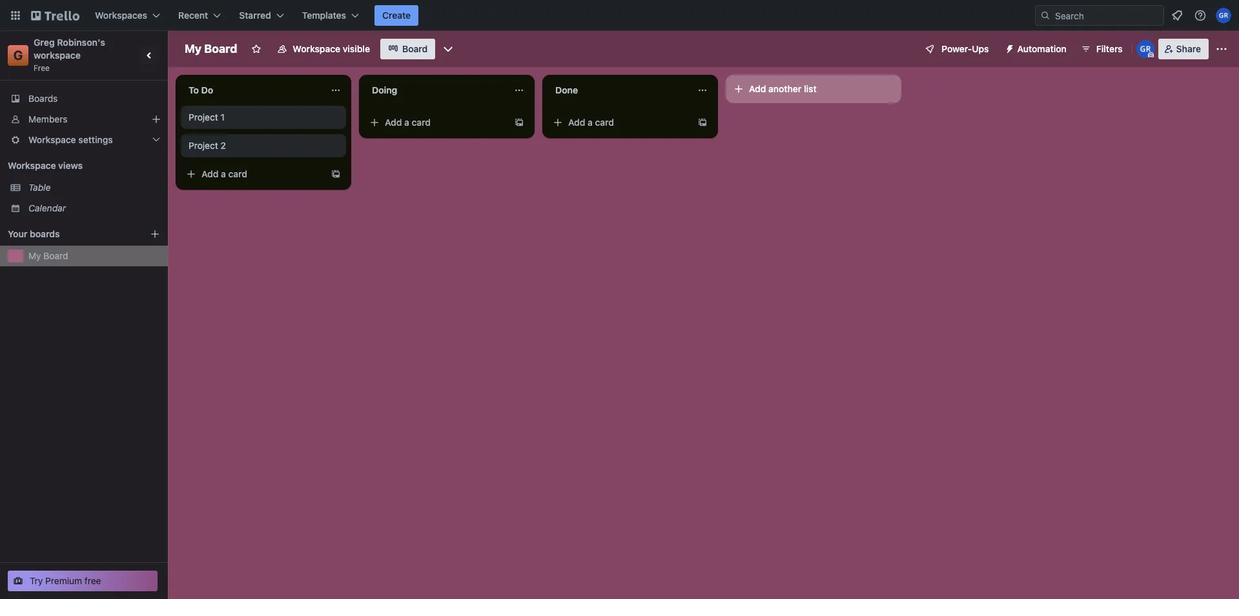 Task type: vqa. For each thing, say whether or not it's contained in the screenshot.
top Color: orange, title: none image
no



Task type: describe. For each thing, give the bounding box(es) containing it.
create from template… image for doing
[[514, 118, 524, 128]]

search image
[[1040, 10, 1051, 21]]

add a card button for doing
[[364, 112, 509, 133]]

settings
[[78, 134, 113, 145]]

greg robinson (gregrobinson96) image
[[1136, 40, 1154, 58]]

visible
[[343, 43, 370, 54]]

try premium free button
[[8, 571, 158, 592]]

greg robinson's workspace link
[[34, 37, 108, 61]]

templates button
[[294, 5, 367, 26]]

my board link
[[28, 250, 160, 263]]

workspaces button
[[87, 5, 168, 26]]

list
[[804, 83, 817, 94]]

a for to do
[[221, 169, 226, 180]]

Done text field
[[548, 80, 690, 101]]

workspace views
[[8, 160, 83, 171]]

add for doing
[[385, 117, 402, 128]]

customize views image
[[442, 43, 455, 56]]

project for project 1
[[189, 112, 218, 123]]

project 2 link
[[189, 139, 338, 152]]

Doing text field
[[364, 80, 506, 101]]

share button
[[1158, 39, 1209, 59]]

to do
[[189, 85, 213, 96]]

your boards with 1 items element
[[8, 227, 130, 242]]

greg
[[34, 37, 55, 48]]

your boards
[[8, 229, 60, 240]]

automation button
[[999, 39, 1074, 59]]

sm image
[[999, 39, 1017, 57]]

my board inside my board text box
[[185, 42, 237, 56]]

star or unstar board image
[[251, 44, 262, 54]]

greg robinson (gregrobinson96) image
[[1216, 8, 1231, 23]]

recent button
[[171, 5, 229, 26]]

free
[[34, 63, 50, 73]]

create from template… image
[[697, 118, 708, 128]]

card for done
[[595, 117, 614, 128]]

a for done
[[588, 117, 593, 128]]

automation
[[1017, 43, 1067, 54]]

add a card button for to do
[[181, 164, 325, 185]]

add board image
[[150, 229, 160, 240]]

premium
[[45, 576, 82, 587]]

a for doing
[[404, 117, 409, 128]]

workspace settings
[[28, 134, 113, 145]]

project 2
[[189, 140, 226, 151]]

ups
[[972, 43, 989, 54]]

members
[[28, 114, 67, 125]]

open information menu image
[[1194, 9, 1207, 22]]

Board name text field
[[178, 39, 244, 59]]

my board inside my board link
[[28, 251, 68, 262]]

workspace for workspace visible
[[293, 43, 340, 54]]

project 1
[[189, 112, 225, 123]]



Task type: locate. For each thing, give the bounding box(es) containing it.
add a card for done
[[568, 117, 614, 128]]

doing
[[372, 85, 397, 96]]

workspace for workspace views
[[8, 160, 56, 171]]

to
[[189, 85, 199, 96]]

boards
[[28, 93, 58, 104]]

try premium free
[[30, 576, 101, 587]]

board left star or unstar board icon
[[204, 42, 237, 56]]

0 vertical spatial project
[[189, 112, 218, 123]]

my
[[185, 42, 202, 56], [28, 251, 41, 262]]

my down your boards
[[28, 251, 41, 262]]

g link
[[8, 45, 28, 66]]

1 vertical spatial my
[[28, 251, 41, 262]]

card for doing
[[412, 117, 431, 128]]

0 horizontal spatial board
[[43, 251, 68, 262]]

create button
[[375, 5, 419, 26]]

project for project 2
[[189, 140, 218, 151]]

project left 1
[[189, 112, 218, 123]]

add a card down 2
[[201, 169, 247, 180]]

board inside text box
[[204, 42, 237, 56]]

back to home image
[[31, 5, 79, 26]]

workspace down templates
[[293, 43, 340, 54]]

boards
[[30, 229, 60, 240]]

2 project from the top
[[189, 140, 218, 151]]

1 horizontal spatial a
[[404, 117, 409, 128]]

a down doing text field on the left of the page
[[404, 117, 409, 128]]

project left 2
[[189, 140, 218, 151]]

another
[[768, 83, 802, 94]]

starred
[[239, 10, 271, 21]]

1 horizontal spatial my board
[[185, 42, 237, 56]]

0 vertical spatial my
[[185, 42, 202, 56]]

show menu image
[[1215, 43, 1228, 56]]

2 horizontal spatial add a card button
[[548, 112, 692, 133]]

add
[[749, 83, 766, 94], [385, 117, 402, 128], [568, 117, 585, 128], [201, 169, 219, 180]]

card down doing text field on the left of the page
[[412, 117, 431, 128]]

project
[[189, 112, 218, 123], [189, 140, 218, 151]]

add a card down the done
[[568, 117, 614, 128]]

2 horizontal spatial board
[[402, 43, 428, 54]]

robinson's
[[57, 37, 105, 48]]

0 horizontal spatial create from template… image
[[331, 169, 341, 180]]

workspace settings button
[[0, 130, 168, 150]]

add left another
[[749, 83, 766, 94]]

add for to do
[[201, 169, 219, 180]]

workspace inside button
[[293, 43, 340, 54]]

add a card down doing
[[385, 117, 431, 128]]

0 notifications image
[[1169, 8, 1185, 23]]

workspaces
[[95, 10, 147, 21]]

1
[[221, 112, 225, 123]]

create from template… image
[[514, 118, 524, 128], [331, 169, 341, 180]]

add inside button
[[749, 83, 766, 94]]

board link
[[380, 39, 435, 59]]

add a card
[[385, 117, 431, 128], [568, 117, 614, 128], [201, 169, 247, 180]]

primary element
[[0, 0, 1239, 31]]

add a card for doing
[[385, 117, 431, 128]]

0 horizontal spatial a
[[221, 169, 226, 180]]

2 horizontal spatial a
[[588, 117, 593, 128]]

workspace for workspace settings
[[28, 134, 76, 145]]

workspace up table
[[8, 160, 56, 171]]

add down doing
[[385, 117, 402, 128]]

calendar
[[28, 203, 66, 214]]

card down project 2 link
[[228, 169, 247, 180]]

power-
[[942, 43, 972, 54]]

board down boards
[[43, 251, 68, 262]]

1 horizontal spatial my
[[185, 42, 202, 56]]

power-ups button
[[916, 39, 997, 59]]

my down recent
[[185, 42, 202, 56]]

card
[[412, 117, 431, 128], [595, 117, 614, 128], [228, 169, 247, 180]]

add a card button down project 2 link
[[181, 164, 325, 185]]

workspace visible
[[293, 43, 370, 54]]

add a card button
[[364, 112, 509, 133], [548, 112, 692, 133], [181, 164, 325, 185]]

your
[[8, 229, 27, 240]]

add down project 2
[[201, 169, 219, 180]]

my board down recent dropdown button
[[185, 42, 237, 56]]

share
[[1176, 43, 1201, 54]]

my board down boards
[[28, 251, 68, 262]]

2 vertical spatial workspace
[[8, 160, 56, 171]]

free
[[85, 576, 101, 587]]

recent
[[178, 10, 208, 21]]

add another list button
[[726, 75, 901, 103]]

1 vertical spatial create from template… image
[[331, 169, 341, 180]]

1 horizontal spatial add a card
[[385, 117, 431, 128]]

add for done
[[568, 117, 585, 128]]

0 horizontal spatial my board
[[28, 251, 68, 262]]

board left customize views icon
[[402, 43, 428, 54]]

boards link
[[0, 88, 168, 109]]

1 horizontal spatial board
[[204, 42, 237, 56]]

1 vertical spatial project
[[189, 140, 218, 151]]

workspace
[[34, 50, 81, 61]]

starred button
[[231, 5, 292, 26]]

2
[[221, 140, 226, 151]]

add a card button down done "text box"
[[548, 112, 692, 133]]

filters
[[1096, 43, 1123, 54]]

add a card button for done
[[548, 112, 692, 133]]

1 project from the top
[[189, 112, 218, 123]]

0 horizontal spatial my
[[28, 251, 41, 262]]

workspace down members
[[28, 134, 76, 145]]

g
[[13, 48, 23, 63]]

Search field
[[1051, 6, 1164, 25]]

templates
[[302, 10, 346, 21]]

filters button
[[1077, 39, 1127, 59]]

my board
[[185, 42, 237, 56], [28, 251, 68, 262]]

card for to do
[[228, 169, 247, 180]]

workspace
[[293, 43, 340, 54], [28, 134, 76, 145], [8, 160, 56, 171]]

add another list
[[749, 83, 817, 94]]

my inside text box
[[185, 42, 202, 56]]

0 vertical spatial create from template… image
[[514, 118, 524, 128]]

add a card for to do
[[201, 169, 247, 180]]

0 horizontal spatial add a card button
[[181, 164, 325, 185]]

views
[[58, 160, 83, 171]]

1 vertical spatial my board
[[28, 251, 68, 262]]

a
[[404, 117, 409, 128], [588, 117, 593, 128], [221, 169, 226, 180]]

1 horizontal spatial card
[[412, 117, 431, 128]]

a down 2
[[221, 169, 226, 180]]

workspace inside dropdown button
[[28, 134, 76, 145]]

workspace navigation collapse icon image
[[141, 46, 159, 65]]

card down done "text box"
[[595, 117, 614, 128]]

table link
[[28, 181, 160, 194]]

power-ups
[[942, 43, 989, 54]]

table
[[28, 182, 51, 193]]

create from template… image for to do
[[331, 169, 341, 180]]

workspace visible button
[[270, 39, 378, 59]]

2 horizontal spatial card
[[595, 117, 614, 128]]

2 horizontal spatial add a card
[[568, 117, 614, 128]]

add down the done
[[568, 117, 585, 128]]

0 horizontal spatial add a card
[[201, 169, 247, 180]]

1 horizontal spatial create from template… image
[[514, 118, 524, 128]]

try
[[30, 576, 43, 587]]

board
[[204, 42, 237, 56], [402, 43, 428, 54], [43, 251, 68, 262]]

0 vertical spatial workspace
[[293, 43, 340, 54]]

a down done "text box"
[[588, 117, 593, 128]]

done
[[555, 85, 578, 96]]

1 horizontal spatial add a card button
[[364, 112, 509, 133]]

members link
[[0, 109, 168, 130]]

add a card button down doing text field on the left of the page
[[364, 112, 509, 133]]

0 horizontal spatial card
[[228, 169, 247, 180]]

1 vertical spatial workspace
[[28, 134, 76, 145]]

greg robinson's workspace free
[[34, 37, 108, 73]]

0 vertical spatial my board
[[185, 42, 237, 56]]

calendar link
[[28, 202, 160, 215]]

project 1 link
[[189, 111, 338, 124]]

this member is an admin of this board. image
[[1148, 52, 1154, 58]]

To Do text field
[[181, 80, 323, 101]]

do
[[201, 85, 213, 96]]

create
[[382, 10, 411, 21]]



